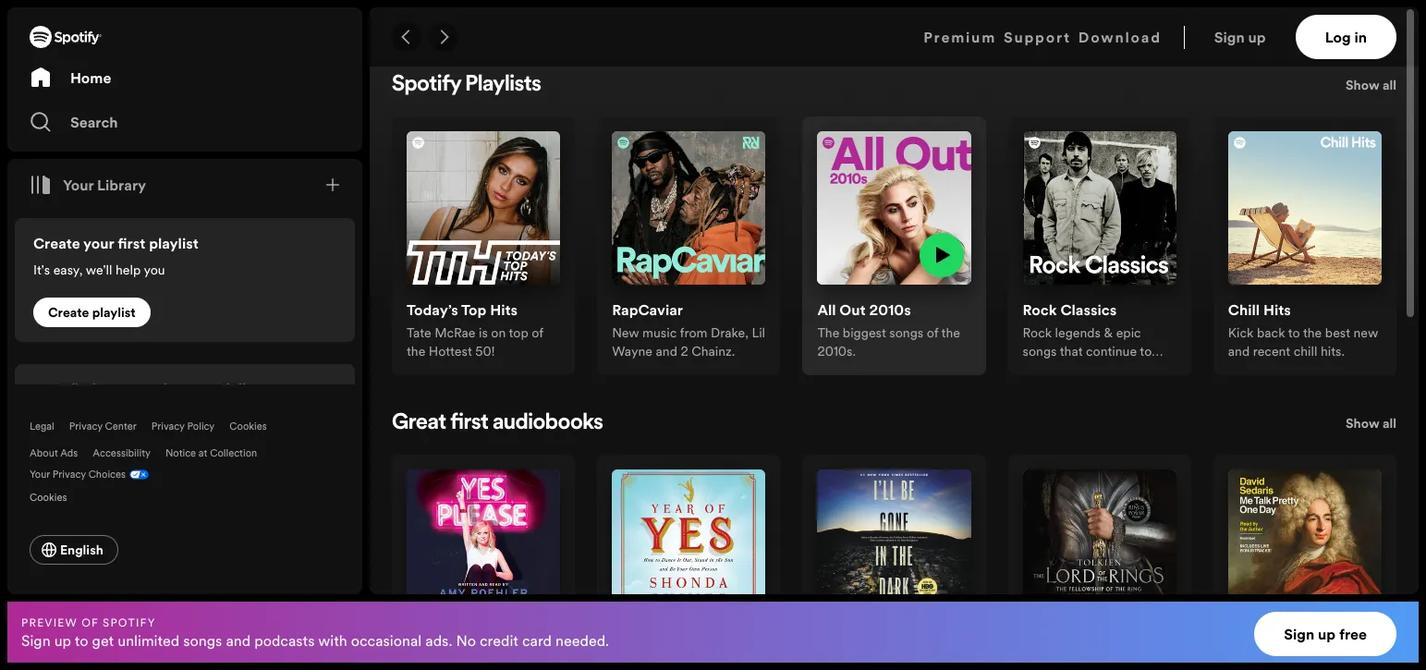 Task type: vqa. For each thing, say whether or not it's contained in the screenshot.
For Artists link
no



Task type: describe. For each thing, give the bounding box(es) containing it.
audiobooks
[[493, 413, 603, 435]]

top
[[461, 300, 487, 320]]

hottest
[[429, 342, 472, 361]]

sign up button
[[1207, 15, 1295, 59]]

cookies for rightmost cookies link
[[229, 420, 267, 433]]

support button
[[1004, 15, 1071, 59]]

spotify inside preview of spotify sign up to get unlimited songs and podcasts with occasional ads. no credit card needed.
[[103, 614, 156, 630]]

the inside all out 2010s the biggest songs of the 2010s.
[[941, 324, 960, 342]]

all out 2010s link
[[817, 300, 911, 324]]

first inside create your first playlist it's easy, we'll help you
[[118, 233, 145, 253]]

sign for sign up free
[[1284, 624, 1314, 644]]

premium support download
[[923, 27, 1162, 47]]

of inside the today's top hits tate mcrae is on top of the hottest 50!
[[532, 324, 543, 342]]

chainz.
[[692, 342, 735, 361]]

preview of spotify sign up to get unlimited songs and podcasts with occasional ads. no credit card needed.
[[21, 614, 609, 650]]

go forward image
[[436, 30, 451, 44]]

playlist inside create your first playlist it's easy, we'll help you
[[149, 233, 199, 253]]

your privacy choices button
[[30, 468, 126, 482]]

sign up free
[[1284, 624, 1367, 644]]

50!
[[475, 342, 495, 361]]

on
[[491, 324, 506, 342]]

notice
[[165, 446, 196, 460]]

create your first playlist it's easy, we'll help you
[[33, 233, 199, 279]]

policy
[[187, 420, 215, 433]]

all
[[817, 300, 836, 320]]

english
[[60, 541, 103, 559]]

occasional
[[351, 630, 422, 650]]

let's find some podcasts to follow
[[33, 379, 267, 399]]

chill hits link
[[1228, 300, 1291, 324]]

you
[[144, 261, 165, 279]]

english button
[[30, 535, 118, 565]]

library
[[97, 175, 146, 195]]

tate
[[407, 324, 431, 342]]

show for great first audiobooks
[[1346, 414, 1380, 433]]

ads.
[[425, 630, 452, 650]]

about
[[30, 446, 58, 460]]

credit
[[480, 630, 518, 650]]

show for spotify playlists
[[1346, 76, 1380, 94]]

help
[[116, 261, 141, 279]]

chill hits kick back to the best new and recent chill hits.
[[1228, 300, 1378, 361]]

home link
[[30, 59, 340, 96]]

songs inside preview of spotify sign up to get unlimited songs and podcasts with occasional ads. no credit card needed.
[[183, 630, 222, 650]]

lil
[[752, 324, 765, 342]]

privacy center
[[69, 420, 137, 433]]

rapcaviar new music from drake, lil wayne and 2 chainz.
[[612, 300, 765, 361]]

notice at collection link
[[165, 446, 257, 460]]

hits inside the today's top hits tate mcrae is on top of the hottest 50!
[[490, 300, 518, 320]]

card
[[522, 630, 552, 650]]

top bar and user menu element
[[370, 7, 1419, 67]]

all for great first audiobooks
[[1383, 414, 1397, 433]]

the inside the today's top hits tate mcrae is on top of the hottest 50!
[[407, 342, 425, 361]]

legal
[[30, 420, 54, 433]]

sign up
[[1214, 27, 1266, 47]]

privacy center link
[[69, 420, 137, 433]]

today's top hits link
[[407, 300, 518, 324]]

center
[[105, 420, 137, 433]]

create for playlist
[[48, 303, 89, 322]]

back
[[1257, 324, 1285, 342]]

spotify playlists link
[[392, 74, 541, 96]]

about ads link
[[30, 446, 78, 460]]

unlimited
[[118, 630, 179, 650]]

log
[[1325, 27, 1351, 47]]

rapcaviar link
[[612, 300, 683, 324]]

show all for great first audiobooks
[[1346, 414, 1397, 433]]

preview
[[21, 614, 78, 630]]

2010s
[[869, 300, 911, 320]]

chill
[[1228, 300, 1260, 320]]

show all for spotify playlists
[[1346, 76, 1397, 94]]

out
[[839, 300, 866, 320]]

to for podcasts
[[206, 379, 221, 399]]

no
[[456, 630, 476, 650]]

about ads
[[30, 446, 78, 460]]

your for your privacy choices
[[30, 468, 50, 482]]

support
[[1004, 27, 1071, 47]]

new
[[612, 324, 639, 342]]

2
[[681, 342, 688, 361]]

music
[[642, 324, 677, 342]]

search link
[[30, 104, 340, 140]]

mcrae
[[435, 324, 476, 342]]

search
[[70, 112, 118, 132]]

wayne
[[612, 342, 652, 361]]

privacy for privacy center
[[69, 420, 102, 433]]

best
[[1325, 324, 1350, 342]]

0 horizontal spatial cookies link
[[30, 485, 82, 506]]

podcasts inside 'main' element
[[140, 379, 203, 399]]

home
[[70, 67, 111, 88]]

0 vertical spatial spotify
[[392, 74, 461, 96]]

to inside preview of spotify sign up to get unlimited songs and podcasts with occasional ads. no credit card needed.
[[75, 630, 88, 650]]

create playlist button
[[33, 298, 150, 327]]

up for sign up
[[1248, 27, 1266, 47]]

new
[[1354, 324, 1378, 342]]

of inside all out 2010s the biggest songs of the 2010s.
[[927, 324, 938, 342]]

download
[[1078, 27, 1162, 47]]



Task type: locate. For each thing, give the bounding box(es) containing it.
0 horizontal spatial cookies
[[30, 491, 67, 505]]

spotify down go forward image
[[392, 74, 461, 96]]

privacy for privacy policy
[[151, 420, 185, 433]]

get
[[92, 630, 114, 650]]

great first audiobooks element
[[392, 413, 1397, 670]]

to inside 'main' element
[[206, 379, 221, 399]]

we'll
[[86, 261, 112, 279]]

playlists
[[465, 74, 541, 96]]

top
[[509, 324, 528, 342]]

the right biggest
[[941, 324, 960, 342]]

legal link
[[30, 420, 54, 433]]

spotify
[[392, 74, 461, 96], [103, 614, 156, 630]]

spotify playlists element
[[392, 74, 1397, 376]]

1 vertical spatial show
[[1346, 414, 1380, 433]]

to left follow
[[206, 379, 221, 399]]

privacy down ads
[[53, 468, 86, 482]]

0 vertical spatial all
[[1383, 76, 1397, 94]]

1 horizontal spatial cookies
[[229, 420, 267, 433]]

1 horizontal spatial to
[[206, 379, 221, 399]]

1 vertical spatial show all
[[1346, 414, 1397, 433]]

playlist inside create playlist 'button'
[[92, 303, 136, 322]]

0 horizontal spatial the
[[407, 342, 425, 361]]

1 horizontal spatial podcasts
[[254, 630, 315, 650]]

1 vertical spatial cookies link
[[30, 485, 82, 506]]

cookies
[[229, 420, 267, 433], [30, 491, 67, 505]]

0 horizontal spatial hits
[[490, 300, 518, 320]]

1 horizontal spatial cookies link
[[229, 420, 267, 433]]

0 horizontal spatial playlist
[[92, 303, 136, 322]]

2 show all link from the top
[[1346, 413, 1397, 440]]

0 horizontal spatial spotify
[[103, 614, 156, 630]]

of
[[532, 324, 543, 342], [927, 324, 938, 342], [81, 614, 99, 630]]

premium button
[[923, 15, 996, 59]]

it's
[[33, 261, 50, 279]]

of right top
[[532, 324, 543, 342]]

all out 2010s the biggest songs of the 2010s.
[[817, 300, 960, 361]]

up for sign up free
[[1318, 624, 1336, 644]]

1 show all link from the top
[[1346, 74, 1397, 102]]

from
[[680, 324, 707, 342]]

1 horizontal spatial songs
[[889, 324, 923, 342]]

create up "easy,"
[[33, 233, 80, 253]]

main element
[[7, 7, 362, 594]]

podcasts inside preview of spotify sign up to get unlimited songs and podcasts with occasional ads. no credit card needed.
[[254, 630, 315, 650]]

cookies for leftmost cookies link
[[30, 491, 67, 505]]

create inside create your first playlist it's easy, we'll help you
[[33, 233, 80, 253]]

songs inside all out 2010s the biggest songs of the 2010s.
[[889, 324, 923, 342]]

the
[[817, 324, 840, 342]]

today's
[[407, 300, 458, 320]]

of right preview
[[81, 614, 99, 630]]

0 horizontal spatial sign
[[21, 630, 50, 650]]

create down "easy,"
[[48, 303, 89, 322]]

sign for sign up
[[1214, 27, 1245, 47]]

follow
[[224, 379, 267, 399]]

show down in
[[1346, 76, 1380, 94]]

show inside spotify playlists element
[[1346, 76, 1380, 94]]

privacy policy link
[[151, 420, 215, 433]]

0 vertical spatial playlist
[[149, 233, 199, 253]]

privacy
[[69, 420, 102, 433], [151, 420, 185, 433], [53, 468, 86, 482]]

1 horizontal spatial the
[[941, 324, 960, 342]]

your inside button
[[63, 175, 94, 195]]

podcasts left with
[[254, 630, 315, 650]]

show all link inside spotify playlists element
[[1346, 74, 1397, 102]]

songs down 2010s
[[889, 324, 923, 342]]

easy,
[[53, 261, 83, 279]]

your
[[63, 175, 94, 195], [30, 468, 50, 482]]

1 show from the top
[[1346, 76, 1380, 94]]

cookies link
[[229, 420, 267, 433], [30, 485, 82, 506]]

chill
[[1294, 342, 1317, 361]]

up left log
[[1248, 27, 1266, 47]]

podcasts
[[140, 379, 203, 399], [254, 630, 315, 650]]

1 vertical spatial cookies
[[30, 491, 67, 505]]

0 horizontal spatial to
[[75, 630, 88, 650]]

your left library
[[63, 175, 94, 195]]

show all down new on the right of page
[[1346, 414, 1397, 433]]

1 vertical spatial first
[[450, 413, 489, 435]]

ads
[[60, 446, 78, 460]]

2 horizontal spatial the
[[1303, 324, 1322, 342]]

1 vertical spatial all
[[1383, 414, 1397, 433]]

2 horizontal spatial up
[[1318, 624, 1336, 644]]

today's top hits tate mcrae is on top of the hottest 50!
[[407, 300, 543, 361]]

rock classics link
[[1023, 300, 1117, 324]]

sign inside preview of spotify sign up to get unlimited songs and podcasts with occasional ads. no credit card needed.
[[21, 630, 50, 650]]

your for your library
[[63, 175, 94, 195]]

0 horizontal spatial and
[[226, 630, 251, 650]]

playlist down help
[[92, 303, 136, 322]]

playlist up you
[[149, 233, 199, 253]]

1 vertical spatial podcasts
[[254, 630, 315, 650]]

2 all from the top
[[1383, 414, 1397, 433]]

to inside chill hits kick back to the best new and recent chill hits.
[[1288, 324, 1300, 342]]

at
[[199, 446, 207, 460]]

1 horizontal spatial spotify
[[392, 74, 461, 96]]

to
[[1288, 324, 1300, 342], [206, 379, 221, 399], [75, 630, 88, 650]]

songs right unlimited
[[183, 630, 222, 650]]

the inside chill hits kick back to the best new and recent chill hits.
[[1303, 324, 1322, 342]]

2 vertical spatial to
[[75, 630, 88, 650]]

0 horizontal spatial songs
[[183, 630, 222, 650]]

create playlist
[[48, 303, 136, 322]]

all inside spotify playlists element
[[1383, 76, 1397, 94]]

first right "great"
[[450, 413, 489, 435]]

spotify image
[[30, 26, 102, 48]]

hits up back
[[1263, 300, 1291, 320]]

and
[[656, 342, 677, 361], [1228, 342, 1250, 361], [226, 630, 251, 650]]

show inside great first audiobooks element
[[1346, 414, 1380, 433]]

1 hits from the left
[[490, 300, 518, 320]]

to right back
[[1288, 324, 1300, 342]]

cookies link down your privacy choices button
[[30, 485, 82, 506]]

biggest
[[843, 324, 886, 342]]

1 vertical spatial playlist
[[92, 303, 136, 322]]

show all link for spotify playlists
[[1346, 74, 1397, 102]]

show all link inside great first audiobooks element
[[1346, 413, 1397, 440]]

notice at collection
[[165, 446, 257, 460]]

kick
[[1228, 324, 1254, 342]]

premium
[[923, 27, 996, 47]]

2 hits from the left
[[1263, 300, 1291, 320]]

0 vertical spatial to
[[1288, 324, 1300, 342]]

and inside rapcaviar new music from drake, lil wayne and 2 chainz.
[[656, 342, 677, 361]]

to left "get"
[[75, 630, 88, 650]]

0 horizontal spatial your
[[30, 468, 50, 482]]

up
[[1248, 27, 1266, 47], [1318, 624, 1336, 644], [54, 630, 71, 650]]

first
[[118, 233, 145, 253], [450, 413, 489, 435]]

0 vertical spatial show all link
[[1346, 74, 1397, 102]]

spotify right preview
[[103, 614, 156, 630]]

2010s.
[[817, 342, 856, 361]]

find
[[69, 379, 96, 399]]

show all inside spotify playlists element
[[1346, 76, 1397, 94]]

up left "get"
[[54, 630, 71, 650]]

0 vertical spatial songs
[[889, 324, 923, 342]]

show all down in
[[1346, 76, 1397, 94]]

2 horizontal spatial and
[[1228, 342, 1250, 361]]

and inside preview of spotify sign up to get unlimited songs and podcasts with occasional ads. no credit card needed.
[[226, 630, 251, 650]]

1 horizontal spatial of
[[532, 324, 543, 342]]

privacy up notice
[[151, 420, 185, 433]]

all inside great first audiobooks element
[[1383, 414, 1397, 433]]

1 horizontal spatial sign
[[1214, 27, 1245, 47]]

0 horizontal spatial up
[[54, 630, 71, 650]]

0 vertical spatial create
[[33, 233, 80, 253]]

show all link for great first audiobooks
[[1346, 413, 1397, 440]]

of inside preview of spotify sign up to get unlimited songs and podcasts with occasional ads. no credit card needed.
[[81, 614, 99, 630]]

your library button
[[22, 166, 154, 203]]

privacy policy
[[151, 420, 215, 433]]

1 vertical spatial your
[[30, 468, 50, 482]]

1 vertical spatial spotify
[[103, 614, 156, 630]]

accessibility
[[93, 446, 151, 460]]

your privacy choices
[[30, 468, 126, 482]]

0 horizontal spatial of
[[81, 614, 99, 630]]

first up help
[[118, 233, 145, 253]]

and inside chill hits kick back to the best new and recent chill hits.
[[1228, 342, 1250, 361]]

great first audiobooks link
[[392, 413, 603, 435]]

show all inside great first audiobooks element
[[1346, 414, 1397, 433]]

1 horizontal spatial your
[[63, 175, 94, 195]]

and right unlimited
[[226, 630, 251, 650]]

california consumer privacy act (ccpa) opt-out icon image
[[126, 468, 149, 485]]

1 vertical spatial create
[[48, 303, 89, 322]]

and left recent
[[1228, 342, 1250, 361]]

2 horizontal spatial to
[[1288, 324, 1300, 342]]

2 show from the top
[[1346, 414, 1380, 433]]

create for your
[[33, 233, 80, 253]]

hits up on
[[490, 300, 518, 320]]

2 show all from the top
[[1346, 414, 1397, 433]]

sign up free button
[[1254, 612, 1397, 656]]

some
[[100, 379, 137, 399]]

in
[[1354, 27, 1367, 47]]

create inside 'button'
[[48, 303, 89, 322]]

sign inside the top bar and user menu element
[[1214, 27, 1245, 47]]

show all
[[1346, 76, 1397, 94], [1346, 414, 1397, 433]]

with
[[318, 630, 347, 650]]

up left free in the right of the page
[[1318, 624, 1336, 644]]

rapcaviar
[[612, 300, 683, 320]]

hits
[[490, 300, 518, 320], [1263, 300, 1291, 320]]

is
[[479, 324, 488, 342]]

go back image
[[399, 30, 414, 44]]

0 vertical spatial show all
[[1346, 76, 1397, 94]]

show down new on the right of page
[[1346, 414, 1380, 433]]

1 vertical spatial show all link
[[1346, 413, 1397, 440]]

hits.
[[1321, 342, 1345, 361]]

hits inside chill hits kick back to the best new and recent chill hits.
[[1263, 300, 1291, 320]]

great first audiobooks
[[392, 413, 603, 435]]

cookies link up collection
[[229, 420, 267, 433]]

cookies down 'your privacy choices' at the bottom left of page
[[30, 491, 67, 505]]

1 show all from the top
[[1346, 76, 1397, 94]]

1 vertical spatial songs
[[183, 630, 222, 650]]

1 horizontal spatial up
[[1248, 27, 1266, 47]]

2 horizontal spatial of
[[927, 324, 938, 342]]

privacy up ads
[[69, 420, 102, 433]]

the left the best
[[1303, 324, 1322, 342]]

up inside preview of spotify sign up to get unlimited songs and podcasts with occasional ads. no credit card needed.
[[54, 630, 71, 650]]

log in button
[[1295, 15, 1397, 59]]

choices
[[88, 468, 126, 482]]

1 all from the top
[[1383, 76, 1397, 94]]

of right biggest
[[927, 324, 938, 342]]

0 vertical spatial first
[[118, 233, 145, 253]]

0 vertical spatial cookies
[[229, 420, 267, 433]]

0 vertical spatial your
[[63, 175, 94, 195]]

0 vertical spatial cookies link
[[229, 420, 267, 433]]

let's
[[33, 379, 66, 399]]

all for spotify playlists
[[1383, 76, 1397, 94]]

1 horizontal spatial first
[[450, 413, 489, 435]]

1 horizontal spatial playlist
[[149, 233, 199, 253]]

download button
[[1078, 15, 1162, 59]]

1 horizontal spatial hits
[[1263, 300, 1291, 320]]

your down about
[[30, 468, 50, 482]]

the left hottest
[[407, 342, 425, 361]]

to for back
[[1288, 324, 1300, 342]]

accessibility link
[[93, 446, 151, 460]]

spotify playlists
[[392, 74, 541, 96]]

podcasts up the privacy policy at the bottom of page
[[140, 379, 203, 399]]

0 vertical spatial podcasts
[[140, 379, 203, 399]]

0 vertical spatial show
[[1346, 76, 1380, 94]]

classics
[[1060, 300, 1117, 320]]

great
[[392, 413, 446, 435]]

cookies up collection
[[229, 420, 267, 433]]

and left 2
[[656, 342, 677, 361]]

recent
[[1253, 342, 1290, 361]]

up inside the top bar and user menu element
[[1248, 27, 1266, 47]]

create
[[33, 233, 80, 253], [48, 303, 89, 322]]

0 horizontal spatial podcasts
[[140, 379, 203, 399]]

1 vertical spatial to
[[206, 379, 221, 399]]

needed.
[[555, 630, 609, 650]]

1 horizontal spatial and
[[656, 342, 677, 361]]

2 horizontal spatial sign
[[1284, 624, 1314, 644]]

0 horizontal spatial first
[[118, 233, 145, 253]]



